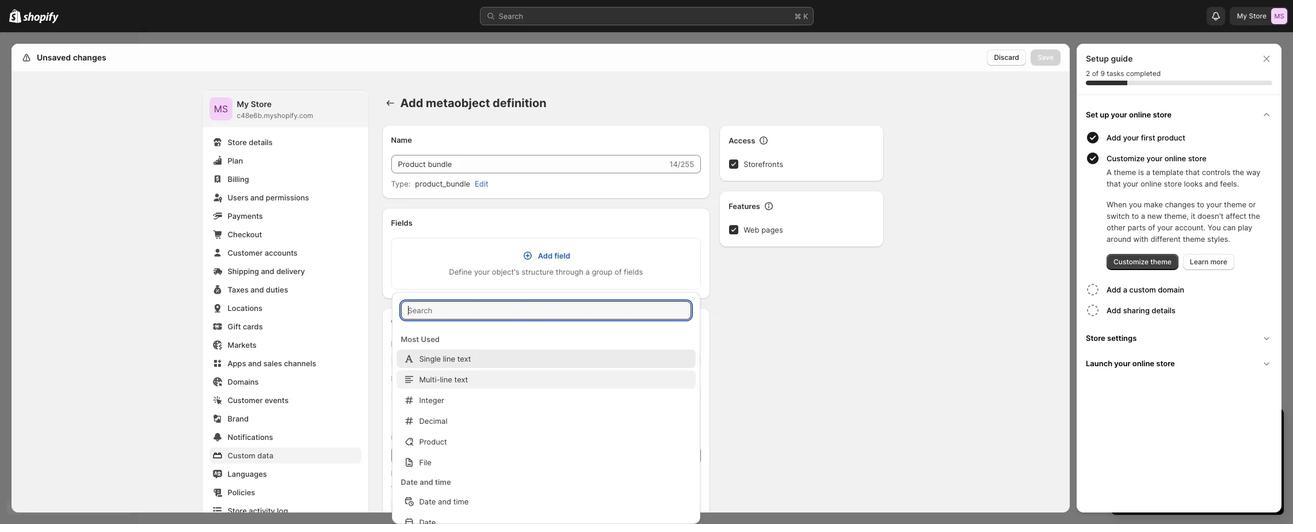 Task type: locate. For each thing, give the bounding box(es) containing it.
2
[[1087, 69, 1091, 78]]

online
[[1130, 110, 1152, 119], [1165, 154, 1187, 163], [1141, 179, 1163, 188], [1133, 359, 1155, 368]]

store inside a theme is a template that controls the way that your online store looks and feels.
[[1165, 179, 1183, 188]]

1 horizontal spatial template
[[530, 504, 558, 513]]

the inside a theme is a template that controls the way that your online store looks and feels.
[[1233, 168, 1245, 177]]

0 horizontal spatial template
[[418, 484, 449, 494]]

to up doesn't at the right top of page
[[1198, 200, 1205, 209]]

2 horizontal spatial to
[[1198, 200, 1205, 209]]

0 vertical spatial customer
[[228, 248, 263, 257]]

meta
[[391, 374, 409, 383]]

gift
[[228, 322, 241, 331]]

handle
[[408, 434, 432, 443]]

setup
[[1087, 54, 1110, 63]]

theme template
[[391, 484, 449, 494]]

time
[[435, 477, 451, 487], [454, 497, 469, 506]]

of down new
[[1149, 223, 1156, 232]]

1 horizontal spatial time
[[454, 497, 469, 506]]

settings
[[35, 52, 67, 62]]

theme right a
[[1115, 168, 1137, 177]]

custom data link
[[209, 447, 361, 464]]

customer accounts
[[228, 248, 298, 257]]

1 vertical spatial my
[[237, 99, 249, 109]]

online up add your first product
[[1130, 110, 1152, 119]]

account.
[[1176, 223, 1206, 232]]

edit button
[[468, 176, 496, 192]]

a left custom
[[1124, 285, 1128, 294]]

customize your online store element
[[1084, 166, 1278, 270]]

of
[[1093, 69, 1099, 78], [1149, 223, 1156, 232], [615, 267, 622, 276]]

your down is
[[1124, 179, 1139, 188]]

details inside button
[[1152, 306, 1176, 315]]

my
[[1238, 12, 1248, 20], [237, 99, 249, 109]]

your right up
[[1112, 110, 1128, 119]]

customize your online store
[[1107, 154, 1207, 163]]

URL handle text field
[[391, 446, 701, 465]]

page
[[391, 339, 409, 348]]

⌘ k
[[795, 12, 809, 21]]

web pages down features
[[744, 225, 784, 234]]

data
[[258, 451, 274, 460]]

users and permissions
[[228, 193, 309, 202]]

changes inside when you make changes to your theme or switch to a new theme, it doesn't affect the other parts of your account. you can play around with different theme styles.
[[1166, 200, 1196, 209]]

1 horizontal spatial the
[[1249, 211, 1261, 221]]

details down domain
[[1152, 306, 1176, 315]]

0 horizontal spatial that
[[1107, 179, 1122, 188]]

store inside button
[[1154, 110, 1172, 119]]

your inside button
[[1112, 110, 1128, 119]]

to left add
[[507, 504, 513, 513]]

1 vertical spatial details
[[1152, 306, 1176, 315]]

time down example: https://c48e6b.myshopify.com/pages/
[[454, 497, 469, 506]]

web up most
[[391, 318, 408, 328]]

add
[[401, 96, 423, 110], [1107, 133, 1122, 142], [538, 251, 553, 260], [1107, 285, 1122, 294], [1107, 306, 1122, 315]]

0 vertical spatial that
[[1186, 168, 1201, 177]]

0 vertical spatial changes
[[73, 52, 106, 62]]

1 horizontal spatial changes
[[1166, 200, 1196, 209]]

customer for customer accounts
[[228, 248, 263, 257]]

customer
[[228, 248, 263, 257], [228, 396, 263, 405]]

my for my store c48e6b.myshopify.com
[[237, 99, 249, 109]]

date and time
[[401, 477, 451, 487], [420, 497, 469, 506]]

type: product_bundle edit
[[391, 179, 489, 188]]

object's
[[492, 267, 520, 276]]

used
[[421, 335, 440, 344]]

and right the apps
[[248, 359, 262, 368]]

domains
[[228, 377, 259, 386]]

customer for customer events
[[228, 396, 263, 405]]

1 vertical spatial date and time
[[420, 497, 469, 506]]

integer
[[420, 396, 445, 405]]

domains link
[[209, 374, 361, 390]]

setup guide dialog
[[1077, 44, 1282, 513]]

taxes
[[228, 285, 249, 294]]

web
[[744, 225, 760, 234], [391, 318, 408, 328]]

0 vertical spatial definition
[[493, 96, 547, 110]]

2 horizontal spatial of
[[1149, 223, 1156, 232]]

0 vertical spatial date and time
[[401, 477, 451, 487]]

of inside settings dialog
[[615, 267, 622, 276]]

add inside 'button'
[[1107, 133, 1122, 142]]

0 vertical spatial of
[[1093, 69, 1099, 78]]

text up multi-line text
[[458, 354, 471, 363]]

date and time down the file
[[401, 477, 451, 487]]

line down single line text
[[440, 375, 453, 384]]

markets link
[[209, 337, 361, 353]]

markets
[[228, 340, 257, 350]]

custom
[[228, 451, 256, 460]]

theme down "account."
[[1184, 234, 1206, 244]]

1 vertical spatial pages
[[409, 318, 432, 328]]

plan link
[[209, 153, 361, 169]]

0 vertical spatial the
[[1233, 168, 1245, 177]]

0 horizontal spatial the
[[1233, 168, 1245, 177]]

date inside group
[[420, 497, 436, 506]]

1 vertical spatial that
[[1107, 179, 1122, 188]]

the down or
[[1249, 211, 1261, 221]]

add down up
[[1107, 133, 1122, 142]]

file
[[420, 458, 432, 467]]

customize up is
[[1107, 154, 1145, 163]]

web pages up most
[[391, 318, 432, 328]]

0 vertical spatial web pages
[[744, 225, 784, 234]]

date and time group
[[392, 492, 701, 524]]

a right is
[[1147, 168, 1151, 177]]

gift cards link
[[209, 318, 361, 335]]

in
[[432, 415, 438, 424]]

most used group
[[392, 350, 701, 472]]

of left fields on the left bottom of the page
[[615, 267, 622, 276]]

the up feels.
[[1233, 168, 1245, 177]]

your
[[1112, 110, 1128, 119], [1124, 133, 1140, 142], [1147, 154, 1163, 163], [1124, 179, 1139, 188], [1207, 200, 1223, 209], [1158, 223, 1174, 232], [474, 267, 490, 276], [1115, 359, 1131, 368]]

mark add sharing details as done image
[[1087, 303, 1100, 317]]

online inside button
[[1130, 110, 1152, 119]]

date and time down theme template
[[420, 497, 469, 506]]

store left the looks
[[1165, 179, 1183, 188]]

add for add your first product
[[1107, 133, 1122, 142]]

1 customer from the top
[[228, 248, 263, 257]]

text down single line text
[[455, 375, 468, 384]]

date and time inside group
[[420, 497, 469, 506]]

store down the add your first product 'button'
[[1189, 154, 1207, 163]]

guide
[[1112, 54, 1134, 63]]

example: https://c48e6b.myshopify.com/pages/
[[391, 469, 548, 477]]

1 horizontal spatial web
[[744, 225, 760, 234]]

unsaved changes
[[37, 52, 106, 62]]

1 horizontal spatial my
[[1238, 12, 1248, 20]]

changes up theme,
[[1166, 200, 1196, 209]]

store right "online"
[[465, 415, 484, 424]]

1 vertical spatial to
[[1133, 211, 1140, 221]]

of right 2
[[1093, 69, 1099, 78]]

learn more
[[1191, 257, 1228, 266]]

1 vertical spatial text
[[455, 375, 468, 384]]

add right mark add a custom domain as done image
[[1107, 285, 1122, 294]]

details down c48e6b.myshopify.com
[[249, 138, 273, 147]]

store up product
[[1154, 110, 1172, 119]]

pages
[[762, 225, 784, 234], [409, 318, 432, 328]]

launch your online store button
[[1082, 351, 1278, 376]]

name
[[391, 135, 412, 145]]

0 vertical spatial to
[[1198, 200, 1205, 209]]

1 horizontal spatial that
[[1186, 168, 1201, 177]]

1 horizontal spatial web pages
[[744, 225, 784, 234]]

customize inside button
[[1107, 154, 1145, 163]]

changes right unsaved on the left of page
[[73, 52, 106, 62]]

1 horizontal spatial pages
[[762, 225, 784, 234]]

web down features
[[744, 225, 760, 234]]

and down the controls
[[1206, 179, 1219, 188]]

a left new
[[1142, 211, 1146, 221]]

0 horizontal spatial of
[[615, 267, 622, 276]]

add for add sharing details
[[1107, 306, 1122, 315]]

that up the looks
[[1186, 168, 1201, 177]]

theme
[[391, 484, 416, 494]]

access
[[729, 136, 756, 145]]

your left first
[[1124, 133, 1140, 142]]

0 vertical spatial line
[[443, 354, 456, 363]]

1 vertical spatial line
[[440, 375, 453, 384]]

and inside a theme is a template that controls the way that your online store looks and feels.
[[1206, 179, 1219, 188]]

parts
[[1128, 223, 1147, 232]]

discard button
[[988, 50, 1027, 66]]

customer down domains
[[228, 396, 263, 405]]

my for my store
[[1238, 12, 1248, 20]]

through
[[556, 267, 584, 276]]

mark add a custom domain as done image
[[1087, 283, 1100, 297]]

enable in online store
[[406, 415, 484, 424]]

type:
[[391, 179, 411, 188]]

a
[[1147, 168, 1151, 177], [1142, 211, 1146, 221], [586, 267, 590, 276], [1124, 285, 1128, 294]]

0 vertical spatial customize
[[1107, 154, 1145, 163]]

notifications
[[228, 432, 273, 442]]

0 horizontal spatial definition
[[418, 504, 449, 513]]

text for multi-line text
[[455, 375, 468, 384]]

0 vertical spatial web
[[744, 225, 760, 234]]

and
[[1206, 179, 1219, 188], [251, 193, 264, 202], [261, 267, 275, 276], [251, 285, 264, 294], [248, 359, 262, 368], [420, 477, 433, 487], [438, 497, 452, 506], [451, 504, 463, 513]]

theme down different
[[1151, 257, 1172, 266]]

0 horizontal spatial web
[[391, 318, 408, 328]]

customize down with
[[1114, 257, 1149, 266]]

1 horizontal spatial details
[[1152, 306, 1176, 315]]

store details link
[[209, 134, 361, 150]]

to down you
[[1133, 211, 1140, 221]]

the
[[1233, 168, 1245, 177], [1249, 211, 1261, 221]]

changes
[[73, 52, 106, 62], [1166, 200, 1196, 209]]

that down a
[[1107, 179, 1122, 188]]

your up different
[[1158, 223, 1174, 232]]

your right define
[[474, 267, 490, 276]]

1 horizontal spatial date
[[420, 497, 436, 506]]

notifications link
[[209, 429, 361, 445]]

1 vertical spatial template
[[418, 484, 449, 494]]

date down theme template
[[420, 497, 436, 506]]

my left my store image
[[1238, 12, 1248, 20]]

0 vertical spatial details
[[249, 138, 273, 147]]

my store
[[1238, 12, 1267, 20]]

line for single
[[443, 354, 456, 363]]

store
[[1250, 12, 1267, 20], [251, 99, 272, 109], [228, 138, 247, 147], [1087, 333, 1106, 343], [465, 415, 484, 424], [228, 506, 247, 515]]

add up "name" at the left of the page
[[401, 96, 423, 110]]

template right add
[[530, 504, 558, 513]]

0 vertical spatial pages
[[762, 225, 784, 234]]

1 vertical spatial web pages
[[391, 318, 432, 328]]

store
[[1154, 110, 1172, 119], [1189, 154, 1207, 163], [1165, 179, 1183, 188], [1157, 359, 1176, 368]]

store up c48e6b.myshopify.com
[[251, 99, 272, 109]]

0 horizontal spatial changes
[[73, 52, 106, 62]]

a left group
[[586, 267, 590, 276]]

2 vertical spatial of
[[615, 267, 622, 276]]

locations link
[[209, 300, 361, 316]]

date up 'save'
[[401, 477, 418, 487]]

1 vertical spatial changes
[[1166, 200, 1196, 209]]

and down customer accounts
[[261, 267, 275, 276]]

store down store settings button
[[1157, 359, 1176, 368]]

and down theme template
[[438, 497, 452, 506]]

line
[[443, 354, 456, 363], [440, 375, 453, 384]]

store up launch
[[1087, 333, 1106, 343]]

1 horizontal spatial definition
[[493, 96, 547, 110]]

1 vertical spatial customer
[[228, 396, 263, 405]]

1 horizontal spatial shopify image
[[23, 12, 59, 23]]

online inside a theme is a template that controls the way that your online store looks and feels.
[[1141, 179, 1163, 188]]

customize
[[1107, 154, 1145, 163], [1114, 257, 1149, 266]]

that
[[1186, 168, 1201, 177], [1107, 179, 1122, 188]]

add up define your object's structure through a group of fields in the left of the page
[[538, 251, 553, 260]]

Search search field
[[401, 301, 692, 320]]

0 horizontal spatial to
[[507, 504, 513, 513]]

online down is
[[1141, 179, 1163, 188]]

url handle
[[391, 434, 432, 443]]

add right 'mark add sharing details as done' icon in the bottom right of the page
[[1107, 306, 1122, 315]]

2 vertical spatial to
[[507, 504, 513, 513]]

shipping and delivery link
[[209, 263, 361, 279]]

my inside my store c48e6b.myshopify.com
[[237, 99, 249, 109]]

0 vertical spatial text
[[458, 354, 471, 363]]

your inside 'button'
[[1124, 133, 1140, 142]]

0 horizontal spatial my
[[237, 99, 249, 109]]

1 vertical spatial of
[[1149, 223, 1156, 232]]

store inside my store c48e6b.myshopify.com
[[251, 99, 272, 109]]

time right theme
[[435, 477, 451, 487]]

up
[[1101, 110, 1110, 119]]

0 horizontal spatial details
[[249, 138, 273, 147]]

0 vertical spatial time
[[435, 477, 451, 487]]

my right ms button
[[237, 99, 249, 109]]

fields
[[624, 267, 643, 276]]

changes inside settings dialog
[[73, 52, 106, 62]]

customer down checkout
[[228, 248, 263, 257]]

template down the file
[[418, 484, 449, 494]]

template
[[1153, 168, 1184, 177], [418, 484, 449, 494], [530, 504, 558, 513]]

ms button
[[209, 97, 232, 120]]

shopify image
[[9, 9, 21, 23], [23, 12, 59, 23]]

1 vertical spatial customize
[[1114, 257, 1149, 266]]

customer accounts link
[[209, 245, 361, 261]]

1 vertical spatial the
[[1249, 211, 1261, 221]]

definition
[[493, 96, 547, 110], [418, 504, 449, 513]]

add your first product
[[1107, 133, 1186, 142]]

1 vertical spatial time
[[454, 497, 469, 506]]

and right users
[[251, 193, 264, 202]]

1 vertical spatial definition
[[418, 504, 449, 513]]

0 vertical spatial template
[[1153, 168, 1184, 177]]

customize for customize your online store
[[1107, 154, 1145, 163]]

new
[[1148, 211, 1163, 221]]

your inside settings dialog
[[474, 267, 490, 276]]

0 vertical spatial my
[[1238, 12, 1248, 20]]

2 horizontal spatial template
[[1153, 168, 1184, 177]]

2 customer from the top
[[228, 396, 263, 405]]

line right single on the bottom of the page
[[443, 354, 456, 363]]

template down customize your online store
[[1153, 168, 1184, 177]]

1 vertical spatial date
[[420, 497, 436, 506]]

store settings
[[1087, 333, 1138, 343]]

theme up affect
[[1225, 200, 1247, 209]]

0 vertical spatial date
[[401, 477, 418, 487]]

store inside button
[[1087, 333, 1106, 343]]



Task type: vqa. For each thing, say whether or not it's contained in the screenshot.
Billing link
yes



Task type: describe. For each thing, give the bounding box(es) containing it.
learn more link
[[1184, 254, 1235, 270]]

controls
[[1203, 168, 1231, 177]]

customize for customize theme
[[1114, 257, 1149, 266]]

a theme is a template that controls the way that your online store looks and feels.
[[1107, 168, 1261, 188]]

store left my store image
[[1250, 12, 1267, 20]]

single line text option
[[392, 350, 701, 368]]

completed
[[1127, 69, 1162, 78]]

your inside a theme is a template that controls the way that your online store looks and feels.
[[1124, 179, 1139, 188]]

languages link
[[209, 466, 361, 482]]

checkout link
[[209, 226, 361, 242]]

fields
[[391, 218, 413, 227]]

and down the file
[[420, 477, 433, 487]]

or
[[1249, 200, 1257, 209]]

enable
[[406, 415, 430, 424]]

launch
[[1087, 359, 1113, 368]]

store up plan
[[228, 138, 247, 147]]

feels.
[[1221, 179, 1240, 188]]

discard
[[995, 53, 1020, 62]]

set up your online store
[[1087, 110, 1172, 119]]

0 horizontal spatial time
[[435, 477, 451, 487]]

brand link
[[209, 411, 361, 427]]

apps and sales channels
[[228, 359, 316, 368]]

online down product
[[1165, 154, 1187, 163]]

your trial just started element
[[1112, 439, 1285, 515]]

0 horizontal spatial shopify image
[[9, 9, 21, 23]]

your right launch
[[1115, 359, 1131, 368]]

save
[[401, 504, 416, 513]]

and inside "link"
[[248, 359, 262, 368]]

k
[[804, 12, 809, 21]]

theme inside a theme is a template that controls the way that your online store looks and feels.
[[1115, 168, 1137, 177]]

a inside settings dialog
[[586, 267, 590, 276]]

add for add field
[[538, 251, 553, 260]]

when
[[1107, 200, 1128, 209]]

payments
[[228, 211, 263, 221]]

other
[[1107, 223, 1126, 232]]

text for single line text
[[458, 354, 471, 363]]

when you make changes to your theme or switch to a new theme, it doesn't affect the other parts of your account. you can play around with different theme styles.
[[1107, 200, 1261, 244]]

single line text
[[420, 354, 471, 363]]

store settings button
[[1082, 325, 1278, 351]]

and left create at the bottom
[[451, 504, 463, 513]]

store activity log
[[228, 506, 288, 515]]

launch your online store
[[1087, 359, 1176, 368]]

multi-line text option
[[392, 368, 701, 389]]

a inside a theme is a template that controls the way that your online store looks and feels.
[[1147, 168, 1151, 177]]

your down first
[[1147, 154, 1163, 163]]

apps
[[228, 359, 246, 368]]

sales
[[264, 359, 282, 368]]

tasks
[[1108, 69, 1125, 78]]

shipping
[[228, 267, 259, 276]]

it
[[1192, 211, 1196, 221]]

plan
[[228, 156, 243, 165]]

add for add a custom domain
[[1107, 285, 1122, 294]]

single
[[420, 354, 441, 363]]

shop settings menu element
[[202, 90, 368, 524]]

time inside group
[[454, 497, 469, 506]]

first
[[1142, 133, 1156, 142]]

make
[[1145, 200, 1164, 209]]

switch
[[1107, 211, 1130, 221]]

your up doesn't at the right top of page
[[1207, 200, 1223, 209]]

policies
[[228, 488, 255, 497]]

structure
[[522, 267, 554, 276]]

billing link
[[209, 171, 361, 187]]

styles.
[[1208, 234, 1231, 244]]

a
[[1107, 168, 1112, 177]]

a inside when you make changes to your theme or switch to a new theme, it doesn't affect the other parts of your account. you can play around with different theme styles.
[[1142, 211, 1146, 221]]

template inside a theme is a template that controls the way that your online store looks and feels.
[[1153, 168, 1184, 177]]

1 vertical spatial web
[[391, 318, 408, 328]]

details inside shop settings menu element
[[249, 138, 273, 147]]

around
[[1107, 234, 1132, 244]]

create
[[465, 504, 486, 513]]

settings
[[1108, 333, 1138, 343]]

payments link
[[209, 208, 361, 224]]

and inside group
[[438, 497, 452, 506]]

languages
[[228, 469, 267, 479]]

gift cards
[[228, 322, 263, 331]]

more
[[1211, 257, 1228, 266]]

title
[[411, 339, 425, 348]]

the inside when you make changes to your theme or switch to a new theme, it doesn't affect the other parts of your account. you can play around with different theme styles.
[[1249, 211, 1261, 221]]

edit
[[475, 179, 489, 188]]

activity
[[249, 506, 275, 515]]

product
[[420, 437, 447, 446]]

0 horizontal spatial date
[[401, 477, 418, 487]]

1 horizontal spatial to
[[1133, 211, 1140, 221]]

search list box
[[392, 329, 701, 524]]

and right the 'taxes'
[[251, 285, 264, 294]]

checkout
[[228, 230, 262, 239]]

entry
[[488, 504, 505, 513]]

my store image
[[1272, 8, 1288, 24]]

settings dialog
[[12, 44, 1071, 524]]

url
[[391, 434, 406, 443]]

cards
[[243, 322, 263, 331]]

store down policies
[[228, 506, 247, 515]]

with
[[1134, 234, 1149, 244]]

decimal
[[420, 416, 448, 426]]

log
[[277, 506, 288, 515]]

of inside when you make changes to your theme or switch to a new theme, it doesn't affect the other parts of your account. you can play around with different theme styles.
[[1149, 223, 1156, 232]]

you
[[1208, 223, 1222, 232]]

add a custom domain button
[[1107, 279, 1278, 300]]

channels
[[284, 359, 316, 368]]

apps and sales channels link
[[209, 355, 361, 371]]

0 horizontal spatial web pages
[[391, 318, 432, 328]]

add a custom domain
[[1107, 285, 1185, 294]]

permissions
[[266, 193, 309, 202]]

custom
[[1130, 285, 1157, 294]]

online down settings
[[1133, 359, 1155, 368]]

a inside button
[[1124, 285, 1128, 294]]

doesn't
[[1198, 211, 1224, 221]]

play
[[1239, 223, 1253, 232]]

taxes and duties link
[[209, 282, 361, 298]]

taxes and duties
[[228, 285, 288, 294]]

most
[[401, 335, 419, 344]]

users
[[228, 193, 249, 202]]

add
[[515, 504, 528, 513]]

add for add metaobject definition
[[401, 96, 423, 110]]

delivery
[[277, 267, 305, 276]]

learn
[[1191, 257, 1209, 266]]

multi-line text
[[420, 375, 468, 384]]

billing
[[228, 174, 249, 184]]

my store image
[[209, 97, 232, 120]]

Examples: Cart upsell, Fabric colors, Product bundle text field
[[391, 155, 668, 173]]

line for multi-
[[440, 375, 453, 384]]

1 horizontal spatial of
[[1093, 69, 1099, 78]]

0 horizontal spatial pages
[[409, 318, 432, 328]]

2 vertical spatial template
[[530, 504, 558, 513]]

2 of 9 tasks completed
[[1087, 69, 1162, 78]]

to inside settings dialog
[[507, 504, 513, 513]]

set up your online store button
[[1082, 102, 1278, 127]]



